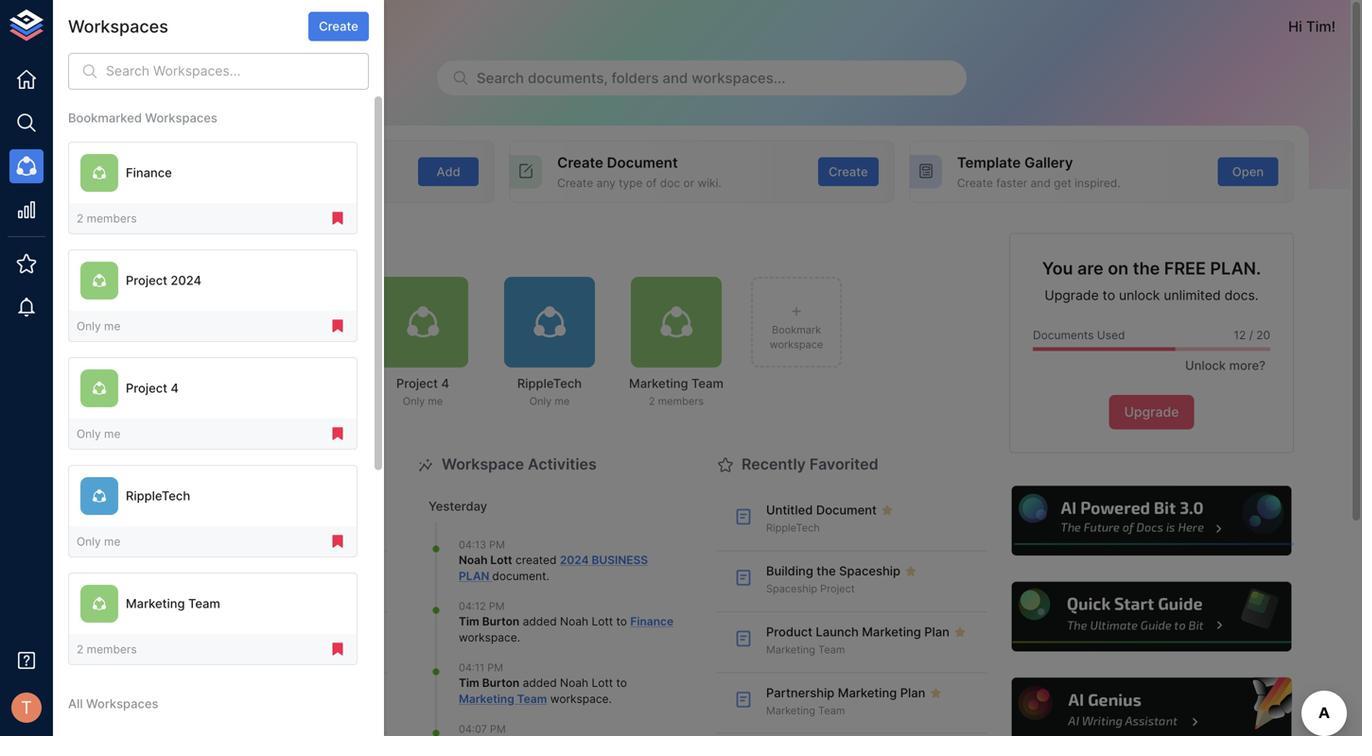 Task type: locate. For each thing, give the bounding box(es) containing it.
2 burton from the top
[[482, 677, 519, 691]]

team
[[691, 376, 724, 391], [219, 522, 245, 535], [188, 597, 220, 612], [818, 644, 845, 656], [517, 693, 547, 706], [818, 705, 845, 717]]

plan
[[301, 503, 326, 518], [924, 625, 950, 640], [900, 686, 925, 701]]

project 4
[[126, 381, 179, 396]]

enterprises
[[146, 18, 224, 35]]

1 vertical spatial tim
[[459, 615, 479, 629]]

create button
[[308, 12, 369, 41], [818, 157, 879, 186]]

0 vertical spatial and
[[662, 70, 688, 87]]

1 vertical spatial building
[[166, 625, 214, 640]]

1 vertical spatial 2 members
[[77, 643, 137, 657]]

0 vertical spatial building the spaceship
[[766, 564, 900, 579]]

0 horizontal spatial upgrade
[[1045, 288, 1099, 304]]

0 horizontal spatial plan
[[230, 564, 264, 579]]

lott for workspace
[[592, 677, 613, 691]]

you are on the free plan. upgrade to unlock unlimited docs.
[[1042, 258, 1261, 304]]

building the spaceship
[[766, 564, 900, 579], [166, 625, 301, 640]]

0 horizontal spatial documents
[[197, 456, 281, 474]]

0 vertical spatial rippletech
[[517, 376, 582, 391]]

partnership
[[166, 503, 235, 518], [766, 686, 835, 701]]

0 horizontal spatial the
[[217, 625, 236, 640]]

workspace inside 'add workspace collaborate or make it private.'
[[189, 154, 266, 171]]

help image
[[1009, 484, 1294, 559], [1009, 580, 1294, 655], [1009, 676, 1294, 737]]

0 vertical spatial marketing team
[[126, 597, 220, 612]]

upgrade
[[1045, 288, 1099, 304], [1124, 405, 1179, 421]]

members
[[87, 212, 137, 225], [151, 396, 197, 408], [658, 396, 704, 408], [87, 643, 137, 657]]

lott up 'document'
[[490, 554, 512, 568]]

partnership marketing plan
[[766, 686, 925, 701]]

. down 04:12 pm tim burton added noah lott to finance workspace .
[[609, 693, 612, 706]]

project inside project 4 only me
[[396, 376, 438, 391]]

partnership down product in the bottom right of the page
[[766, 686, 835, 701]]

burton for workspace
[[482, 615, 519, 629]]

free
[[1164, 258, 1206, 279]]

t
[[21, 698, 32, 719]]

1 horizontal spatial partnership
[[766, 686, 835, 701]]

1 horizontal spatial document
[[816, 503, 877, 518]]

2 only me from the top
[[77, 427, 121, 441]]

document down favorited
[[816, 503, 877, 518]]

pm up the noah lott created
[[489, 539, 505, 552]]

2 vertical spatial tim
[[459, 677, 479, 691]]

bookmarked workspaces down make
[[142, 234, 328, 253]]

1 help image from the top
[[1009, 484, 1294, 559]]

plan left the template
[[230, 564, 264, 579]]

rippletech down untitled
[[766, 522, 820, 535]]

tim inside 04:11 pm tim burton added noah lott to marketing team workspace .
[[459, 677, 479, 691]]

1 horizontal spatial .
[[546, 570, 549, 583]]

04:11
[[459, 662, 484, 675]]

noah down the 2024 business plan link
[[560, 615, 588, 629]]

1 horizontal spatial documents
[[1033, 329, 1094, 343]]

business plan template link
[[117, 552, 387, 613]]

0 horizontal spatial document
[[607, 154, 678, 171]]

remove bookmark image
[[329, 210, 346, 227], [329, 426, 346, 443], [329, 534, 346, 551]]

0 vertical spatial remove bookmark image
[[329, 210, 346, 227]]

2 2 members from the top
[[77, 643, 137, 657]]

building the spaceship down business plan template 'link'
[[166, 625, 301, 640]]

only me for rippletech
[[77, 535, 121, 549]]

only me for project 2024
[[77, 320, 121, 333]]

only for rippletech
[[77, 535, 101, 549]]

2 horizontal spatial workspace
[[770, 339, 823, 351]]

0 vertical spatial 2 members
[[77, 212, 137, 225]]

bookmarked workspaces up collaborate
[[68, 111, 217, 125]]

business up 'finance' link
[[592, 554, 648, 568]]

finance for finance
[[126, 166, 172, 180]]

pm right 04:07
[[490, 724, 506, 736]]

to inside 04:11 pm tim burton added noah lott to marketing team workspace .
[[616, 677, 627, 691]]

0 vertical spatial burton
[[482, 615, 519, 629]]

product launch marketing plan
[[766, 625, 950, 640]]

0 vertical spatial .
[[546, 570, 549, 583]]

documents used
[[1033, 329, 1125, 343]]

pm
[[489, 539, 505, 552], [489, 601, 505, 613], [487, 662, 503, 675], [490, 724, 506, 736]]

2 vertical spatial spaceship
[[239, 625, 301, 640]]

pm for 04:11 pm tim burton added noah lott to marketing team workspace .
[[487, 662, 503, 675]]

1 vertical spatial rippletech
[[126, 489, 190, 504]]

add
[[157, 154, 185, 171], [437, 165, 460, 179]]

activities
[[528, 456, 597, 474]]

document up of
[[607, 154, 678, 171]]

building down business plan template 'link'
[[166, 625, 214, 640]]

rogue
[[98, 18, 142, 35]]

documents left used
[[1033, 329, 1094, 343]]

to inside you are on the free plan. upgrade to unlock unlimited docs.
[[1103, 288, 1115, 304]]

pm inside 04:11 pm tim burton added noah lott to marketing team workspace .
[[487, 662, 503, 675]]

rippletech up activities
[[517, 376, 582, 391]]

2 horizontal spatial rippletech
[[766, 522, 820, 535]]

search
[[477, 70, 524, 87]]

4 for project 4
[[171, 381, 179, 396]]

pm right 04:12
[[489, 601, 505, 613]]

workspace up the yesterday
[[442, 456, 524, 474]]

2 vertical spatial the
[[217, 625, 236, 640]]

documents
[[1033, 329, 1094, 343], [197, 456, 281, 474]]

2 remove bookmark image from the top
[[329, 641, 346, 658]]

2 vertical spatial finance
[[630, 615, 673, 629]]

building the spaceship up spaceship project
[[766, 564, 900, 579]]

remove bookmark image for marketing team
[[329, 641, 346, 658]]

remove bookmark image for finance
[[329, 210, 346, 227]]

spaceship up product in the bottom right of the page
[[766, 583, 817, 596]]

to down 04:12 pm tim burton added noah lott to finance workspace .
[[616, 677, 627, 691]]

plan inside 2024 business plan
[[459, 570, 489, 583]]

1 horizontal spatial create button
[[818, 157, 879, 186]]

/
[[1249, 329, 1253, 343]]

1 vertical spatial documents
[[197, 456, 281, 474]]

1 vertical spatial the
[[817, 564, 836, 579]]

noah
[[459, 554, 488, 568], [560, 615, 588, 629], [560, 677, 588, 691]]

business inside 'link'
[[166, 564, 227, 579]]

workspaces
[[68, 16, 168, 37], [145, 111, 217, 125], [238, 234, 328, 253], [86, 697, 158, 712]]

bookmarked workspaces
[[68, 111, 217, 125], [142, 234, 328, 253]]

added up marketing team link
[[523, 677, 557, 691]]

1 horizontal spatial workspace
[[550, 693, 609, 706]]

project
[[126, 273, 167, 288], [396, 376, 438, 391], [126, 381, 167, 396], [820, 583, 855, 596]]

it
[[269, 176, 276, 190]]

1 vertical spatial to
[[616, 615, 627, 629]]

2
[[77, 212, 83, 225], [142, 396, 148, 408], [649, 396, 655, 408], [77, 643, 83, 657]]

plan up 04:12
[[459, 570, 489, 583]]

the up spaceship project
[[817, 564, 836, 579]]

2 vertical spatial workspace
[[550, 693, 609, 706]]

0 horizontal spatial .
[[517, 631, 520, 645]]

finance 2 members
[[142, 376, 197, 408]]

0 vertical spatial finance
[[126, 166, 172, 180]]

0 horizontal spatial partnership
[[166, 503, 235, 518]]

0 vertical spatial added
[[523, 615, 557, 629]]

spaceship up spaceship project
[[839, 564, 900, 579]]

and inside search documents, folders and workspaces... button
[[662, 70, 688, 87]]

rippletech down recent
[[126, 489, 190, 504]]

search documents, folders and workspaces... button
[[437, 61, 967, 96]]

lott left 'finance' link
[[592, 615, 613, 629]]

0 vertical spatial upgrade
[[1045, 288, 1099, 304]]

upgrade down you
[[1045, 288, 1099, 304]]

workspace right marketing team link
[[550, 693, 609, 706]]

.
[[546, 570, 549, 583], [517, 631, 520, 645], [609, 693, 612, 706]]

document for create
[[607, 154, 678, 171]]

upgrade down unlock more? button
[[1124, 405, 1179, 421]]

2 vertical spatial .
[[609, 693, 612, 706]]

1 remove bookmark image from the top
[[329, 210, 346, 227]]

create inside template gallery create faster and get inspired.
[[957, 176, 993, 190]]

business down partnership marketing plan marketing team
[[166, 564, 227, 579]]

or right doc
[[683, 176, 694, 190]]

1 vertical spatial bookmarked
[[142, 234, 234, 253]]

2024
[[171, 273, 202, 288], [560, 554, 589, 568]]

burton up marketing team link
[[482, 677, 519, 691]]

2 vertical spatial lott
[[592, 677, 613, 691]]

lott inside 04:11 pm tim burton added noah lott to marketing team workspace .
[[592, 677, 613, 691]]

business
[[592, 554, 648, 568], [166, 564, 227, 579]]

1 remove bookmark image from the top
[[329, 318, 346, 335]]

hi tim !
[[1288, 18, 1336, 35]]

rogue enterprises
[[98, 18, 224, 35]]

1 vertical spatial noah
[[560, 615, 588, 629]]

and down gallery
[[1031, 176, 1051, 190]]

plan
[[230, 564, 264, 579], [459, 570, 489, 583]]

tim inside 04:12 pm tim burton added noah lott to finance workspace .
[[459, 615, 479, 629]]

0 vertical spatial tim
[[1306, 18, 1331, 35]]

1 horizontal spatial rippletech
[[517, 376, 582, 391]]

open
[[1232, 165, 1264, 179]]

1 burton from the top
[[482, 615, 519, 629]]

workspace up make
[[189, 154, 266, 171]]

partnership for partnership marketing plan
[[766, 686, 835, 701]]

finance link
[[630, 615, 673, 629]]

added
[[523, 615, 557, 629], [523, 677, 557, 691]]

1 vertical spatial document
[[816, 503, 877, 518]]

1 vertical spatial burton
[[482, 677, 519, 691]]

2 remove bookmark image from the top
[[329, 426, 346, 443]]

search documents, folders and workspaces...
[[477, 70, 786, 87]]

bookmarked
[[68, 111, 142, 125], [142, 234, 234, 253]]

marketing team for product
[[766, 644, 845, 656]]

0 vertical spatial noah
[[459, 554, 488, 568]]

1 added from the top
[[523, 615, 557, 629]]

noah inside 04:12 pm tim burton added noah lott to finance workspace .
[[560, 615, 588, 629]]

1 horizontal spatial plan
[[459, 570, 489, 583]]

added inside 04:11 pm tim burton added noah lott to marketing team workspace .
[[523, 677, 557, 691]]

1 vertical spatial and
[[1031, 176, 1051, 190]]

me inside project 4 only me
[[428, 396, 443, 408]]

add for add
[[437, 165, 460, 179]]

0 vertical spatial plan
[[301, 503, 326, 518]]

plan inside partnership marketing plan marketing team
[[301, 503, 326, 518]]

1 horizontal spatial bookmarked
[[142, 234, 234, 253]]

0 horizontal spatial bookmarked
[[68, 111, 142, 125]]

4
[[441, 376, 449, 391], [171, 381, 179, 396]]

0 horizontal spatial spaceship
[[239, 625, 301, 640]]

burton inside 04:12 pm tim burton added noah lott to finance workspace .
[[482, 615, 519, 629]]

1 horizontal spatial add
[[437, 165, 460, 179]]

noah for team
[[560, 677, 588, 691]]

burton down 04:12
[[482, 615, 519, 629]]

2024 business plan link
[[459, 554, 648, 583]]

tim right hi
[[1306, 18, 1331, 35]]

untitled
[[766, 503, 813, 518]]

04:07 pm
[[459, 724, 506, 736]]

template
[[957, 154, 1021, 171]]

plan inside 'link'
[[230, 564, 264, 579]]

0 horizontal spatial create button
[[308, 12, 369, 41]]

. inside 04:11 pm tim burton added noah lott to marketing team workspace .
[[609, 693, 612, 706]]

lott
[[490, 554, 512, 568], [592, 615, 613, 629], [592, 677, 613, 691]]

partnership down recent documents
[[166, 503, 235, 518]]

plan.
[[1210, 258, 1261, 279]]

finance
[[126, 166, 172, 180], [146, 376, 192, 391], [630, 615, 673, 629]]

pm for 04:12 pm tim burton added noah lott to finance workspace .
[[489, 601, 505, 613]]

1 horizontal spatial upgrade
[[1124, 405, 1179, 421]]

documents up partnership marketing plan marketing team
[[197, 456, 281, 474]]

1 horizontal spatial workspace
[[442, 456, 524, 474]]

added down document .
[[523, 615, 557, 629]]

remove bookmark image for project 2024
[[329, 318, 346, 335]]

only inside the 'rippletech only me'
[[529, 396, 552, 408]]

spaceship down business plan template 'link'
[[239, 625, 301, 640]]

. inside 04:12 pm tim burton added noah lott to finance workspace .
[[517, 631, 520, 645]]

to inside 04:12 pm tim burton added noah lott to finance workspace .
[[616, 615, 627, 629]]

bookmarked down rogue
[[68, 111, 142, 125]]

Search Workspaces... text field
[[106, 53, 369, 90]]

0 vertical spatial partnership
[[166, 503, 235, 518]]

marketing
[[629, 376, 688, 391], [238, 503, 297, 518], [166, 522, 216, 535], [126, 597, 185, 612], [862, 625, 921, 640], [766, 644, 815, 656], [838, 686, 897, 701], [459, 693, 514, 706], [766, 705, 815, 717]]

0 vertical spatial workspace
[[770, 339, 823, 351]]

1 vertical spatial marketing team
[[766, 644, 845, 656]]

burton inside 04:11 pm tim burton added noah lott to marketing team workspace .
[[482, 677, 519, 691]]

noah inside 04:11 pm tim burton added noah lott to marketing team workspace .
[[560, 677, 588, 691]]

0 horizontal spatial 4
[[171, 381, 179, 396]]

finance inside finance 2 members
[[146, 376, 192, 391]]

noah for workspace
[[560, 615, 588, 629]]

1 vertical spatial .
[[517, 631, 520, 645]]

2 vertical spatial remove bookmark image
[[329, 534, 346, 551]]

. down created
[[546, 570, 549, 583]]

partnership inside partnership marketing plan marketing team
[[166, 503, 235, 518]]

1 vertical spatial remove bookmark image
[[329, 641, 346, 658]]

lott inside 04:12 pm tim burton added noah lott to finance workspace .
[[592, 615, 613, 629]]

noah down 04:12 pm tim burton added noah lott to finance workspace .
[[560, 677, 588, 691]]

only for project 4
[[77, 427, 101, 441]]

0 vertical spatial document
[[607, 154, 678, 171]]

workspace up 04:11
[[459, 631, 517, 645]]

3 help image from the top
[[1009, 676, 1294, 737]]

2 vertical spatial plan
[[900, 686, 925, 701]]

3 only me from the top
[[77, 535, 121, 549]]

1 vertical spatial help image
[[1009, 580, 1294, 655]]

0 vertical spatial remove bookmark image
[[329, 318, 346, 335]]

added inside 04:12 pm tim burton added noah lott to finance workspace .
[[523, 615, 557, 629]]

tim
[[1306, 18, 1331, 35], [459, 615, 479, 629], [459, 677, 479, 691]]

and
[[662, 70, 688, 87], [1031, 176, 1051, 190]]

2 vertical spatial marketing team
[[766, 705, 845, 717]]

1 vertical spatial remove bookmark image
[[329, 426, 346, 443]]

1 vertical spatial upgrade
[[1124, 405, 1179, 421]]

and right folders at left top
[[662, 70, 688, 87]]

1 vertical spatial only me
[[77, 427, 121, 441]]

2 or from the left
[[683, 176, 694, 190]]

1 horizontal spatial 2024
[[560, 554, 589, 568]]

2 horizontal spatial the
[[1133, 258, 1160, 279]]

the down business plan template 'link'
[[217, 625, 236, 640]]

building
[[766, 564, 813, 579], [166, 625, 214, 640]]

workspace
[[189, 154, 266, 171], [442, 456, 524, 474]]

2 members
[[77, 212, 137, 225], [77, 643, 137, 657]]

1 vertical spatial plan
[[924, 625, 950, 640]]

1 vertical spatial workspace
[[459, 631, 517, 645]]

2 members up all workspaces
[[77, 643, 137, 657]]

1 only me from the top
[[77, 320, 121, 333]]

workspace down bookmark
[[770, 339, 823, 351]]

1 horizontal spatial the
[[817, 564, 836, 579]]

pm inside 04:12 pm tim burton added noah lott to finance workspace .
[[489, 601, 505, 613]]

get
[[1054, 176, 1071, 190]]

building up spaceship project
[[766, 564, 813, 579]]

marketing team down product in the bottom right of the page
[[766, 644, 845, 656]]

tim for marketing
[[459, 677, 479, 691]]

2 horizontal spatial .
[[609, 693, 612, 706]]

0 horizontal spatial add
[[157, 154, 185, 171]]

or left make
[[223, 176, 234, 190]]

2 members up project 2024
[[77, 212, 137, 225]]

1 vertical spatial 2024
[[560, 554, 589, 568]]

4 inside project 4 only me
[[441, 376, 449, 391]]

or
[[223, 176, 234, 190], [683, 176, 694, 190]]

recent documents
[[142, 456, 281, 474]]

unlock more? button
[[1175, 351, 1270, 380]]

0 horizontal spatial workspace
[[189, 154, 266, 171]]

1 horizontal spatial or
[[683, 176, 694, 190]]

bookmarked up project 2024
[[142, 234, 234, 253]]

project 2024
[[126, 273, 202, 288]]

the
[[1133, 258, 1160, 279], [817, 564, 836, 579], [217, 625, 236, 640]]

document inside create document create any type of doc or wiki.
[[607, 154, 678, 171]]

lott down 04:12 pm tim burton added noah lott to finance workspace .
[[592, 677, 613, 691]]

template
[[267, 564, 331, 579]]

add inside 'add workspace collaborate or make it private.'
[[157, 154, 185, 171]]

burton
[[482, 615, 519, 629], [482, 677, 519, 691]]

type
[[619, 176, 643, 190]]

remove bookmark image
[[329, 318, 346, 335], [329, 641, 346, 658]]

to down on
[[1103, 288, 1115, 304]]

marketing team down the "business plan template"
[[126, 597, 220, 612]]

4 for project 4 only me
[[441, 376, 449, 391]]

pm right 04:11
[[487, 662, 503, 675]]

to left 'finance' link
[[616, 615, 627, 629]]

pm for 04:13 pm
[[489, 539, 505, 552]]

you
[[1042, 258, 1073, 279]]

1 vertical spatial create button
[[818, 157, 879, 186]]

to for 04:12
[[616, 615, 627, 629]]

only inside project 4 only me
[[403, 396, 425, 408]]

partnership marketing plan marketing team
[[166, 503, 326, 535]]

tim down 04:12
[[459, 615, 479, 629]]

noah down 04:13 at the left of page
[[459, 554, 488, 568]]

add inside add button
[[437, 165, 460, 179]]

to for 04:11
[[616, 677, 627, 691]]

1 2 members from the top
[[77, 212, 137, 225]]

1 or from the left
[[223, 176, 234, 190]]

2 vertical spatial to
[[616, 677, 627, 691]]

the up unlock
[[1133, 258, 1160, 279]]

. up 04:11 pm tim burton added noah lott to marketing team workspace .
[[517, 631, 520, 645]]

marketing team down partnership marketing plan
[[766, 705, 845, 717]]

1 horizontal spatial 4
[[441, 376, 449, 391]]

tim down 04:11
[[459, 677, 479, 691]]

noah lott created
[[459, 554, 560, 568]]

1 vertical spatial added
[[523, 677, 557, 691]]

2 added from the top
[[523, 677, 557, 691]]

2 inside finance 2 members
[[142, 396, 148, 408]]

0 horizontal spatial workspace
[[459, 631, 517, 645]]

04:13
[[459, 539, 486, 552]]

make
[[237, 176, 266, 190]]

2 horizontal spatial spaceship
[[839, 564, 900, 579]]

04:12
[[459, 601, 486, 613]]

3 remove bookmark image from the top
[[329, 534, 346, 551]]

business inside 2024 business plan
[[592, 554, 648, 568]]

only for project 2024
[[77, 320, 101, 333]]



Task type: describe. For each thing, give the bounding box(es) containing it.
lott for .
[[592, 615, 613, 629]]

!
[[1331, 18, 1336, 35]]

spaceship project
[[766, 583, 855, 596]]

favorited
[[809, 456, 878, 474]]

project 4 only me
[[396, 376, 449, 408]]

folders
[[611, 70, 659, 87]]

workspaces...
[[692, 70, 786, 87]]

more?
[[1229, 358, 1266, 373]]

me for project 2024
[[104, 320, 121, 333]]

0 vertical spatial 2024
[[171, 273, 202, 288]]

2 help image from the top
[[1009, 580, 1294, 655]]

workspace activities
[[442, 456, 597, 474]]

product
[[766, 625, 812, 640]]

pm for 04:07 pm
[[490, 724, 506, 736]]

all workspaces
[[68, 697, 158, 712]]

remove bookmark image for project 4
[[329, 426, 346, 443]]

unlock more?
[[1185, 358, 1266, 373]]

12 / 20
[[1234, 329, 1270, 343]]

recently
[[742, 456, 806, 474]]

2 members for marketing team
[[77, 643, 137, 657]]

upgrade inside you are on the free plan. upgrade to unlock unlimited docs.
[[1045, 288, 1099, 304]]

project for project 4
[[126, 381, 167, 396]]

1 horizontal spatial building the spaceship
[[766, 564, 900, 579]]

docs.
[[1224, 288, 1259, 304]]

partnership for partnership marketing plan marketing team
[[166, 503, 235, 518]]

documents,
[[528, 70, 608, 87]]

0 vertical spatial documents
[[1033, 329, 1094, 343]]

0 vertical spatial lott
[[490, 554, 512, 568]]

04:11 pm tim burton added noah lott to marketing team workspace .
[[459, 662, 627, 706]]

04:13 pm
[[459, 539, 505, 552]]

12
[[1234, 329, 1246, 343]]

members inside finance 2 members
[[151, 396, 197, 408]]

bookmark workspace
[[770, 324, 823, 351]]

used
[[1097, 329, 1125, 343]]

2 vertical spatial rippletech
[[766, 522, 820, 535]]

bookmark workspace button
[[751, 277, 842, 368]]

r
[[75, 18, 84, 34]]

add button
[[418, 157, 479, 186]]

create document create any type of doc or wiki.
[[557, 154, 721, 190]]

the inside you are on the free plan. upgrade to unlock unlimited docs.
[[1133, 258, 1160, 279]]

20
[[1256, 329, 1270, 343]]

faster
[[996, 176, 1027, 190]]

finance for finance 2 members
[[146, 376, 192, 391]]

workspace inside 04:12 pm tim burton added noah lott to finance workspace .
[[459, 631, 517, 645]]

are
[[1077, 258, 1104, 279]]

0 vertical spatial create button
[[308, 12, 369, 41]]

added for workspace
[[523, 677, 557, 691]]

tim for finance
[[459, 615, 479, 629]]

to for you
[[1103, 288, 1115, 304]]

0 horizontal spatial building
[[166, 625, 214, 640]]

remove bookmark image for rippletech
[[329, 534, 346, 551]]

document .
[[492, 570, 549, 583]]

unlock
[[1119, 288, 1160, 304]]

marketing team for partnership
[[766, 705, 845, 717]]

only me for project 4
[[77, 427, 121, 441]]

workspace inside 04:11 pm tim burton added noah lott to marketing team workspace .
[[550, 693, 609, 706]]

unlimited
[[1164, 288, 1221, 304]]

or inside 'add workspace collaborate or make it private.'
[[223, 176, 234, 190]]

untitled document
[[766, 503, 877, 518]]

me for project 4
[[104, 427, 121, 441]]

project for project 2024
[[126, 273, 167, 288]]

upgrade button
[[1109, 396, 1194, 430]]

t button
[[6, 688, 47, 729]]

finance inside 04:12 pm tim burton added noah lott to finance workspace .
[[630, 615, 673, 629]]

1 vertical spatial bookmarked workspaces
[[142, 234, 328, 253]]

launch
[[816, 625, 859, 640]]

recently favorited
[[742, 456, 878, 474]]

burton for team
[[482, 677, 519, 691]]

of
[[646, 176, 657, 190]]

2024 business plan
[[459, 554, 648, 583]]

document for untitled
[[816, 503, 877, 518]]

marketing inside 04:11 pm tim burton added noah lott to marketing team workspace .
[[459, 693, 514, 706]]

or inside create document create any type of doc or wiki.
[[683, 176, 694, 190]]

plan for partnership marketing plan
[[900, 686, 925, 701]]

business plan template
[[166, 564, 331, 579]]

0 horizontal spatial rippletech
[[126, 489, 190, 504]]

wiki.
[[698, 176, 721, 190]]

2 members for finance
[[77, 212, 137, 225]]

project for project 4 only me
[[396, 376, 438, 391]]

workspace inside button
[[770, 339, 823, 351]]

team inside marketing team 2 members
[[691, 376, 724, 391]]

members inside marketing team 2 members
[[658, 396, 704, 408]]

any
[[596, 176, 616, 190]]

added for .
[[523, 615, 557, 629]]

2024 inside 2024 business plan
[[560, 554, 589, 568]]

marketing inside marketing team 2 members
[[629, 376, 688, 391]]

1 vertical spatial building the spaceship
[[166, 625, 301, 640]]

and inside template gallery create faster and get inspired.
[[1031, 176, 1051, 190]]

rippletech only me
[[517, 376, 582, 408]]

recent
[[142, 456, 193, 474]]

team inside 04:11 pm tim burton added noah lott to marketing team workspace .
[[517, 693, 547, 706]]

add for add workspace collaborate or make it private.
[[157, 154, 185, 171]]

doc
[[660, 176, 680, 190]]

collaborate
[[157, 176, 219, 190]]

me inside the 'rippletech only me'
[[555, 396, 570, 408]]

marketing team link
[[459, 693, 547, 706]]

0 vertical spatial spaceship
[[839, 564, 900, 579]]

created
[[515, 554, 557, 568]]

0 vertical spatial bookmarked
[[68, 111, 142, 125]]

on
[[1108, 258, 1128, 279]]

me for rippletech
[[104, 535, 121, 549]]

private.
[[279, 176, 319, 190]]

team inside partnership marketing plan marketing team
[[219, 522, 245, 535]]

gallery
[[1024, 154, 1073, 171]]

all
[[68, 697, 83, 712]]

2 inside marketing team 2 members
[[649, 396, 655, 408]]

04:12 pm tim burton added noah lott to finance workspace .
[[459, 601, 673, 645]]

template gallery create faster and get inspired.
[[957, 154, 1120, 190]]

marketing team 2 members
[[629, 376, 724, 408]]

document
[[492, 570, 546, 583]]

0 vertical spatial bookmarked workspaces
[[68, 111, 217, 125]]

04:07
[[459, 724, 487, 736]]

plan for partnership marketing plan marketing team
[[301, 503, 326, 518]]

building the spaceship link
[[117, 613, 387, 674]]

inspired.
[[1075, 176, 1120, 190]]

upgrade inside button
[[1124, 405, 1179, 421]]

hi
[[1288, 18, 1302, 35]]

bookmark
[[772, 324, 821, 336]]

yesterday
[[428, 499, 487, 514]]

add workspace collaborate or make it private.
[[157, 154, 319, 190]]

0 vertical spatial building
[[766, 564, 813, 579]]

unlock
[[1185, 358, 1226, 373]]

1 horizontal spatial spaceship
[[766, 583, 817, 596]]



Task type: vqa. For each thing, say whether or not it's contained in the screenshot.
'wiki.'
yes



